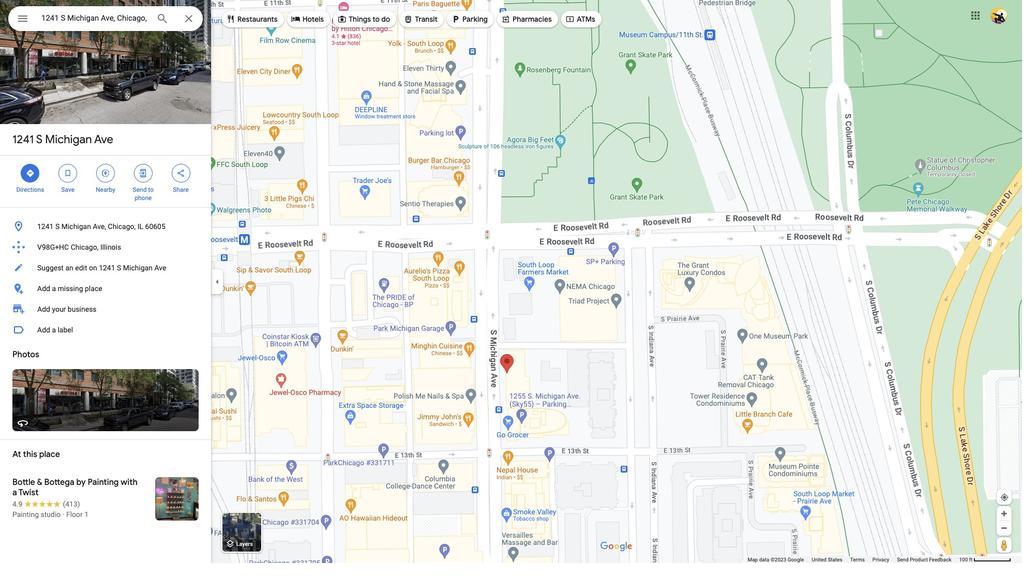 Task type: describe. For each thing, give the bounding box(es) containing it.
 search field
[[8, 6, 203, 33]]

add a missing place
[[37, 285, 102, 293]]

united
[[812, 558, 827, 563]]

map data ©2023 google
[[748, 558, 805, 563]]

your
[[52, 305, 66, 314]]

show street view coverage image
[[998, 538, 1013, 553]]

1241 inside button
[[99, 264, 115, 272]]

&
[[37, 478, 42, 488]]

1241 for 1241 s michigan ave, chicago, il 60605
[[37, 223, 54, 231]]

at this place
[[12, 450, 60, 460]]

(413)
[[63, 501, 80, 509]]


[[63, 168, 73, 179]]

suggest an edit on 1241 s michigan ave button
[[0, 258, 211, 279]]

0 horizontal spatial ave
[[94, 133, 113, 147]]

none field inside 1241 s michigan ave, chicago, il 60605 field
[[41, 12, 148, 24]]

1241 s michigan ave, chicago, il 60605 button
[[0, 216, 211, 237]]

privacy
[[873, 558, 890, 563]]

s inside button
[[117, 264, 121, 272]]

a for missing
[[52, 285, 56, 293]]


[[226, 13, 236, 25]]

save
[[61, 186, 75, 194]]

1
[[84, 511, 89, 519]]

 parking
[[451, 13, 488, 25]]

nearby
[[96, 186, 115, 194]]

label
[[58, 326, 73, 334]]

zoom in image
[[1001, 510, 1009, 518]]

atms
[[577, 14, 596, 24]]


[[502, 13, 511, 25]]

a inside bottle & bottega by painting with a twist
[[12, 488, 17, 499]]

layers
[[236, 542, 253, 548]]

actions for 1241 s michigan ave region
[[0, 156, 211, 208]]


[[17, 11, 29, 26]]

zoom out image
[[1001, 525, 1009, 533]]

a for label
[[52, 326, 56, 334]]

 pharmacies
[[502, 13, 552, 25]]

 hotels
[[291, 13, 324, 25]]

ave,
[[93, 223, 106, 231]]

100 ft button
[[960, 558, 1012, 563]]

floor
[[66, 511, 83, 519]]

4.9 stars 413 reviews image
[[12, 500, 80, 510]]


[[451, 13, 461, 25]]

things
[[349, 14, 371, 24]]

share
[[173, 186, 189, 194]]

 button
[[8, 6, 37, 33]]

missing
[[58, 285, 83, 293]]

with
[[121, 478, 138, 488]]

business
[[68, 305, 97, 314]]

illinois
[[100, 243, 121, 252]]

pharmacies
[[513, 14, 552, 24]]

add for add a label
[[37, 326, 50, 334]]

v98g+hc chicago, illinois
[[37, 243, 121, 252]]


[[291, 13, 301, 25]]

send product feedback
[[898, 558, 952, 563]]

s for 1241 s michigan ave, chicago, il 60605
[[55, 223, 60, 231]]

0 horizontal spatial place
[[39, 450, 60, 460]]

send for send product feedback
[[898, 558, 909, 563]]

to inside  things to do
[[373, 14, 380, 24]]

transit
[[415, 14, 438, 24]]

united states
[[812, 558, 843, 563]]

1 horizontal spatial chicago,
[[108, 223, 136, 231]]

place inside button
[[85, 285, 102, 293]]

send to phone
[[133, 186, 154, 202]]

phone
[[135, 195, 152, 202]]

show your location image
[[1001, 493, 1010, 503]]

 atms
[[566, 13, 596, 25]]


[[404, 13, 413, 25]]

directions
[[16, 186, 44, 194]]

map
[[748, 558, 758, 563]]

footer inside google maps element
[[748, 557, 960, 564]]

100 ft
[[960, 558, 973, 563]]

product
[[911, 558, 929, 563]]

terms
[[851, 558, 865, 563]]

privacy button
[[873, 557, 890, 564]]

feedback
[[930, 558, 952, 563]]

parking
[[463, 14, 488, 24]]

60605
[[145, 223, 166, 231]]

to inside send to phone
[[148, 186, 154, 194]]

100
[[960, 558, 969, 563]]

add a label
[[37, 326, 73, 334]]

·
[[63, 511, 64, 519]]

bottle
[[12, 478, 35, 488]]

1241 S Michigan Ave, Chicago, IL 60605 field
[[8, 6, 203, 31]]

 things to do
[[338, 13, 390, 25]]



Task type: vqa. For each thing, say whether or not it's contained in the screenshot.


Task type: locate. For each thing, give the bounding box(es) containing it.
by
[[76, 478, 86, 488]]

1 horizontal spatial 1241
[[37, 223, 54, 231]]


[[139, 168, 148, 179]]

send product feedback button
[[898, 557, 952, 564]]

a left missing
[[52, 285, 56, 293]]

2 add from the top
[[37, 305, 50, 314]]

s up directions
[[36, 133, 43, 147]]

chicago,
[[108, 223, 136, 231], [71, 243, 99, 252]]

add left your
[[37, 305, 50, 314]]

1241 s michigan ave
[[12, 133, 113, 147]]

add left label
[[37, 326, 50, 334]]

add for add a missing place
[[37, 285, 50, 293]]

painting right by
[[88, 478, 119, 488]]


[[566, 13, 575, 25]]

0 horizontal spatial chicago,
[[71, 243, 99, 252]]

do
[[382, 14, 390, 24]]

©2023
[[771, 558, 787, 563]]

0 vertical spatial place
[[85, 285, 102, 293]]

send for send to phone
[[133, 186, 147, 194]]

ave inside button
[[155, 264, 166, 272]]

s down illinois
[[117, 264, 121, 272]]

1241 up v98g+hc
[[37, 223, 54, 231]]


[[338, 13, 347, 25]]

hotels
[[303, 14, 324, 24]]

2 vertical spatial 1241
[[99, 264, 115, 272]]

place
[[85, 285, 102, 293], [39, 450, 60, 460]]

michigan for ave,
[[61, 223, 91, 231]]

chicago, left il
[[108, 223, 136, 231]]

footer
[[748, 557, 960, 564]]

send inside button
[[898, 558, 909, 563]]

1 horizontal spatial s
[[55, 223, 60, 231]]

1 horizontal spatial to
[[373, 14, 380, 24]]

photos
[[12, 350, 39, 360]]

ave up 
[[94, 133, 113, 147]]

add your business
[[37, 305, 97, 314]]

1241 s michigan ave, chicago, il 60605
[[37, 223, 166, 231]]

v98g+hc chicago, illinois button
[[0, 237, 211, 258]]

michigan down v98g+hc chicago, illinois button
[[123, 264, 153, 272]]

painting down 4.9 at the left of page
[[12, 511, 39, 519]]

michigan up  at the top left of the page
[[45, 133, 92, 147]]

0 vertical spatial ave
[[94, 133, 113, 147]]

add your business link
[[0, 299, 211, 320]]

0 vertical spatial michigan
[[45, 133, 92, 147]]

on
[[89, 264, 97, 272]]

a
[[52, 285, 56, 293], [52, 326, 56, 334], [12, 488, 17, 499]]

add for add your business
[[37, 305, 50, 314]]

1241 for 1241 s michigan ave
[[12, 133, 34, 147]]

1241 right on
[[99, 264, 115, 272]]

il
[[138, 223, 143, 231]]

1 vertical spatial 1241
[[37, 223, 54, 231]]

google account: ben nelson  
(ben.nelson1980@gmail.com) image
[[991, 7, 1008, 24]]


[[101, 168, 110, 179]]

4.9
[[12, 501, 22, 509]]

0 vertical spatial a
[[52, 285, 56, 293]]

bottega
[[44, 478, 74, 488]]

states
[[828, 558, 843, 563]]

1 vertical spatial chicago,
[[71, 243, 99, 252]]

1 vertical spatial to
[[148, 186, 154, 194]]

1 add from the top
[[37, 285, 50, 293]]

1 horizontal spatial ave
[[155, 264, 166, 272]]

add down suggest at the top left of the page
[[37, 285, 50, 293]]

1241 inside button
[[37, 223, 54, 231]]

twist
[[19, 488, 39, 499]]

1 horizontal spatial painting
[[88, 478, 119, 488]]

0 horizontal spatial to
[[148, 186, 154, 194]]

edit
[[75, 264, 87, 272]]

to left do
[[373, 14, 380, 24]]

0 vertical spatial chicago,
[[108, 223, 136, 231]]

2 vertical spatial michigan
[[123, 264, 153, 272]]

add a label button
[[0, 320, 211, 341]]

an
[[65, 264, 73, 272]]

this
[[23, 450, 37, 460]]

None field
[[41, 12, 148, 24]]

0 horizontal spatial painting
[[12, 511, 39, 519]]

1 vertical spatial add
[[37, 305, 50, 314]]

2 vertical spatial a
[[12, 488, 17, 499]]

michigan for ave
[[45, 133, 92, 147]]

0 vertical spatial to
[[373, 14, 380, 24]]

 restaurants
[[226, 13, 278, 25]]

0 vertical spatial add
[[37, 285, 50, 293]]

1241 up 
[[12, 133, 34, 147]]

google maps element
[[0, 0, 1023, 564]]

suggest an edit on 1241 s michigan ave
[[37, 264, 166, 272]]

terms button
[[851, 557, 865, 564]]

to up phone
[[148, 186, 154, 194]]

studio
[[41, 511, 61, 519]]

1 vertical spatial ave
[[155, 264, 166, 272]]

place right this
[[39, 450, 60, 460]]

0 vertical spatial send
[[133, 186, 147, 194]]

michigan inside button
[[123, 264, 153, 272]]

2 horizontal spatial 1241
[[99, 264, 115, 272]]

2 horizontal spatial s
[[117, 264, 121, 272]]

send left product
[[898, 558, 909, 563]]

s for 1241 s michigan ave
[[36, 133, 43, 147]]

restaurants
[[238, 14, 278, 24]]

1241
[[12, 133, 34, 147], [37, 223, 54, 231], [99, 264, 115, 272]]

michigan
[[45, 133, 92, 147], [61, 223, 91, 231], [123, 264, 153, 272]]

1 horizontal spatial place
[[85, 285, 102, 293]]

collapse side panel image
[[212, 276, 223, 288]]

add a missing place button
[[0, 279, 211, 299]]

place down on
[[85, 285, 102, 293]]

s up v98g+hc
[[55, 223, 60, 231]]

1 horizontal spatial send
[[898, 558, 909, 563]]

data
[[760, 558, 770, 563]]

 transit
[[404, 13, 438, 25]]

a left label
[[52, 326, 56, 334]]

3 add from the top
[[37, 326, 50, 334]]

send up phone
[[133, 186, 147, 194]]

a up 4.9 at the left of page
[[12, 488, 17, 499]]

chicago, up edit
[[71, 243, 99, 252]]

michigan inside button
[[61, 223, 91, 231]]

2 vertical spatial add
[[37, 326, 50, 334]]

painting inside bottle & bottega by painting with a twist
[[88, 478, 119, 488]]

1 vertical spatial send
[[898, 558, 909, 563]]

painting studio · floor 1
[[12, 511, 89, 519]]


[[26, 168, 35, 179]]

1 vertical spatial a
[[52, 326, 56, 334]]

michigan up v98g+hc chicago, illinois
[[61, 223, 91, 231]]

1 vertical spatial s
[[55, 223, 60, 231]]

0 vertical spatial 1241
[[12, 133, 34, 147]]

united states button
[[812, 557, 843, 564]]

s
[[36, 133, 43, 147], [55, 223, 60, 231], [117, 264, 121, 272]]

at
[[12, 450, 21, 460]]

suggest
[[37, 264, 64, 272]]


[[176, 168, 186, 179]]

v98g+hc
[[37, 243, 69, 252]]

send
[[133, 186, 147, 194], [898, 558, 909, 563]]

2 vertical spatial s
[[117, 264, 121, 272]]

ave
[[94, 133, 113, 147], [155, 264, 166, 272]]

0 horizontal spatial send
[[133, 186, 147, 194]]

0 vertical spatial painting
[[88, 478, 119, 488]]

0 vertical spatial s
[[36, 133, 43, 147]]

ave down 60605 on the left top of page
[[155, 264, 166, 272]]

1 vertical spatial place
[[39, 450, 60, 460]]

send inside send to phone
[[133, 186, 147, 194]]

google
[[788, 558, 805, 563]]

0 horizontal spatial 1241
[[12, 133, 34, 147]]

painting
[[88, 478, 119, 488], [12, 511, 39, 519]]

1 vertical spatial michigan
[[61, 223, 91, 231]]

1241 s michigan ave main content
[[0, 0, 211, 564]]

0 horizontal spatial s
[[36, 133, 43, 147]]

bottle & bottega by painting with a twist
[[12, 478, 138, 499]]

add
[[37, 285, 50, 293], [37, 305, 50, 314], [37, 326, 50, 334]]

ft
[[970, 558, 973, 563]]

1 vertical spatial painting
[[12, 511, 39, 519]]

s inside button
[[55, 223, 60, 231]]

footer containing map data ©2023 google
[[748, 557, 960, 564]]



